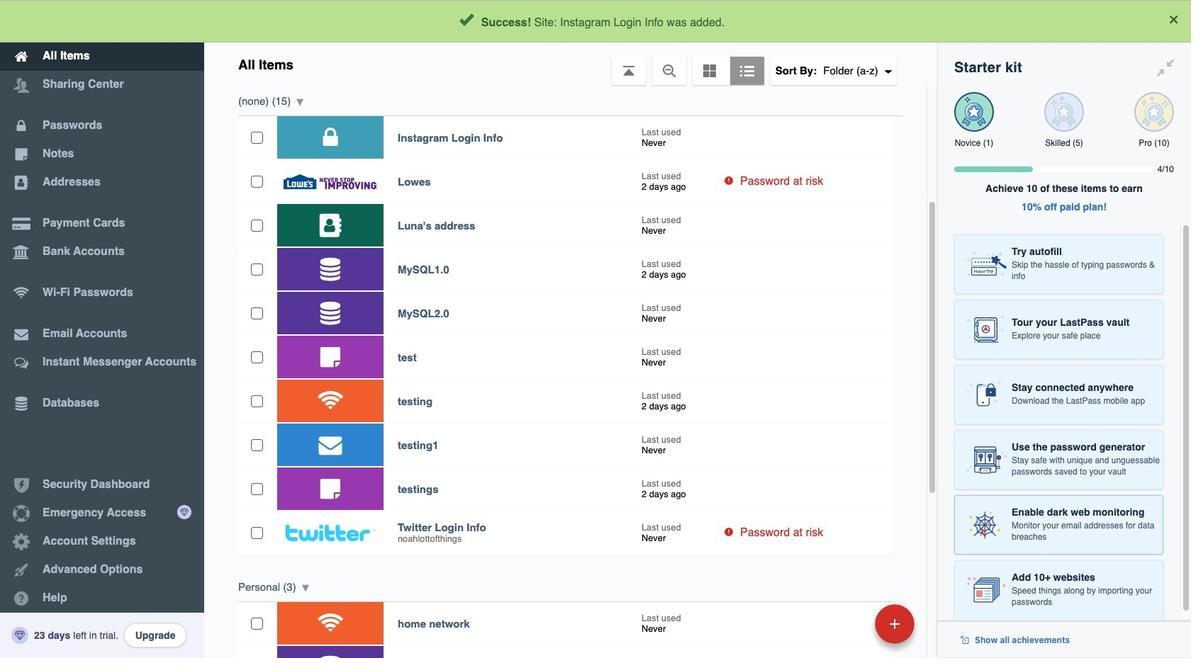 Task type: describe. For each thing, give the bounding box(es) containing it.
vault options navigation
[[204, 43, 937, 85]]

Search search field
[[342, 6, 908, 37]]



Task type: vqa. For each thing, say whether or not it's contained in the screenshot.
New Item navigation
yes



Task type: locate. For each thing, give the bounding box(es) containing it.
search my vault text field
[[342, 6, 908, 37]]

alert
[[0, 0, 1191, 43]]

new item navigation
[[777, 600, 923, 659]]

new item element
[[777, 604, 920, 644]]

main navigation navigation
[[0, 0, 204, 659]]



